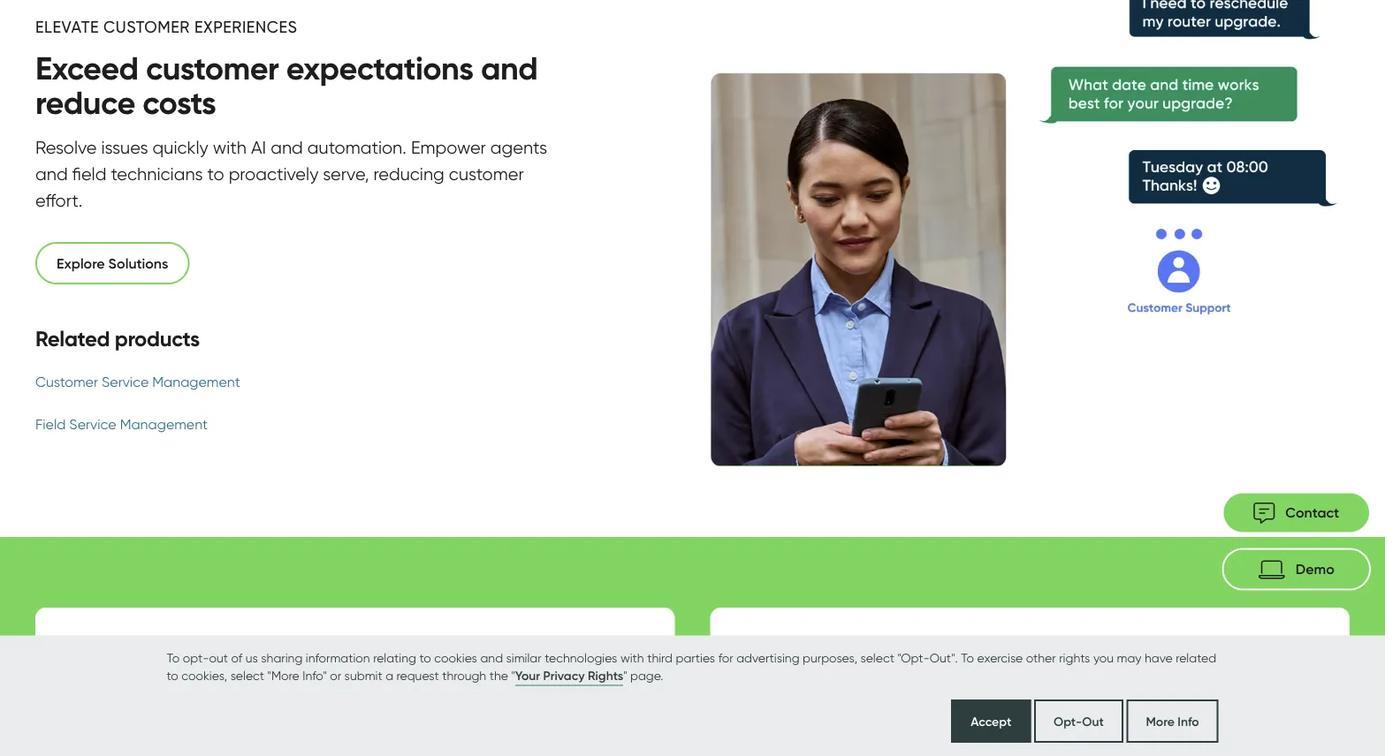 Task type: vqa. For each thing, say whether or not it's contained in the screenshot.
Out".
yes



Task type: locate. For each thing, give the bounding box(es) containing it.
rights
[[1059, 651, 1090, 666]]

" inside 'your privacy rights " page.'
[[623, 668, 627, 683]]

or
[[330, 668, 341, 683]]

0 horizontal spatial "
[[511, 668, 515, 683]]

1 vertical spatial to
[[167, 668, 178, 683]]

" down with
[[623, 668, 627, 683]]

your privacy rights link
[[515, 667, 623, 687]]

more info
[[1146, 714, 1199, 729]]

to
[[167, 651, 180, 666], [961, 651, 974, 666]]

1 horizontal spatial "
[[623, 668, 627, 683]]

the
[[489, 668, 508, 683]]

out".
[[930, 651, 958, 666]]

to right out".
[[961, 651, 974, 666]]

more
[[1146, 714, 1175, 729]]

technologies
[[545, 651, 617, 666]]

0 horizontal spatial to
[[167, 668, 178, 683]]

select down us
[[230, 668, 264, 683]]

similar
[[506, 651, 542, 666]]

1 horizontal spatial to
[[961, 651, 974, 666]]

1 horizontal spatial select
[[861, 651, 894, 666]]

privacy
[[543, 669, 585, 684]]

page.
[[630, 668, 663, 683]]

to left cookies,
[[167, 668, 178, 683]]

have
[[1145, 651, 1173, 666]]

you
[[1093, 651, 1114, 666]]

" right the
[[511, 668, 515, 683]]

1 " from the left
[[511, 668, 515, 683]]

select
[[861, 651, 894, 666], [230, 668, 264, 683]]

third
[[647, 651, 673, 666]]

other
[[1026, 651, 1056, 666]]

request
[[396, 668, 439, 683]]

exercise
[[977, 651, 1023, 666]]

1 vertical spatial select
[[230, 668, 264, 683]]

a
[[386, 668, 393, 683]]

" inside to opt-out of us sharing information relating to cookies and similar technologies with third parties for advertising purposes, select "opt-out".  to exercise other rights you may have related to cookies, select "more info" or submit a request through the "
[[511, 668, 515, 683]]

to
[[419, 651, 431, 666], [167, 668, 178, 683]]

1 horizontal spatial to
[[419, 651, 431, 666]]

2 to from the left
[[961, 651, 974, 666]]

to up request
[[419, 651, 431, 666]]

cookies
[[434, 651, 477, 666]]

may
[[1117, 651, 1142, 666]]

0 vertical spatial select
[[861, 651, 894, 666]]

to left opt- at the left
[[167, 651, 180, 666]]

"
[[511, 668, 515, 683], [623, 668, 627, 683]]

2 " from the left
[[623, 668, 627, 683]]

select left "opt-
[[861, 651, 894, 666]]

out
[[209, 651, 228, 666]]

0 horizontal spatial to
[[167, 651, 180, 666]]

purposes,
[[803, 651, 857, 666]]



Task type: describe. For each thing, give the bounding box(es) containing it.
info"
[[303, 668, 327, 683]]

for
[[718, 651, 733, 666]]

relating
[[373, 651, 416, 666]]

parties
[[676, 651, 715, 666]]

"more
[[267, 668, 299, 683]]

of
[[231, 651, 242, 666]]

0 vertical spatial to
[[419, 651, 431, 666]]

to opt-out of us sharing information relating to cookies and similar technologies with third parties for advertising purposes, select "opt-out".  to exercise other rights you may have related to cookies, select "more info" or submit a request through the "
[[167, 651, 1216, 683]]

through
[[442, 668, 486, 683]]

rights
[[588, 669, 623, 684]]

your
[[515, 669, 540, 684]]

accept
[[971, 714, 1011, 729]]

related
[[1176, 651, 1216, 666]]

us
[[245, 651, 258, 666]]

cookies,
[[181, 668, 227, 683]]

opt-out
[[1054, 714, 1104, 729]]

accept button
[[951, 700, 1031, 743]]

with
[[620, 651, 644, 666]]

info
[[1178, 714, 1199, 729]]

opt-
[[183, 651, 209, 666]]

1 to from the left
[[167, 651, 180, 666]]

advertising
[[736, 651, 800, 666]]

submit
[[344, 668, 382, 683]]

more info button
[[1127, 700, 1219, 743]]

information
[[306, 651, 370, 666]]

"opt-
[[898, 651, 930, 666]]

opt-
[[1054, 714, 1082, 729]]

opt-out button
[[1034, 700, 1123, 743]]

and
[[480, 651, 503, 666]]

out
[[1082, 714, 1104, 729]]

0 horizontal spatial select
[[230, 668, 264, 683]]

sharing
[[261, 651, 303, 666]]

your privacy rights " page.
[[515, 668, 663, 684]]



